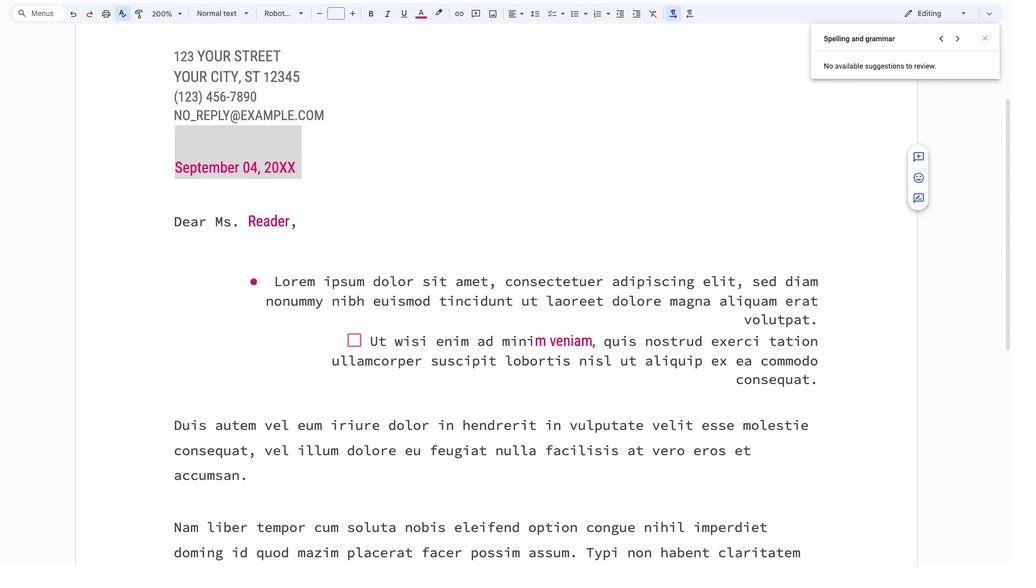 Task type: locate. For each thing, give the bounding box(es) containing it.
highlight color image
[[433, 6, 445, 19]]

Font size text field
[[328, 7, 345, 20]]

numbered list menu image
[[604, 7, 611, 10]]

checklist menu image
[[559, 7, 565, 10]]

application
[[0, 0, 1012, 565]]

spelling
[[824, 35, 850, 43]]

mode and view toolbar
[[896, 3, 998, 24]]

normal text
[[197, 9, 237, 18]]

editing button
[[897, 6, 975, 21]]

suggest edits image
[[913, 192, 925, 205]]

grammar
[[866, 35, 895, 43]]

line & paragraph spacing image
[[529, 6, 541, 21]]



Task type: vqa. For each thing, say whether or not it's contained in the screenshot.
Bulleted list menu icon
yes



Task type: describe. For each thing, give the bounding box(es) containing it.
add comment image
[[913, 151, 925, 163]]

application containing normal text
[[0, 0, 1012, 565]]

no
[[824, 62, 833, 70]]

add emoji reaction image
[[913, 172, 925, 184]]

suggestions
[[865, 62, 905, 70]]

insert image image
[[487, 6, 499, 21]]

no available suggestions to review.
[[824, 62, 937, 70]]

Zoom field
[[148, 6, 187, 22]]

Zoom text field
[[150, 7, 174, 21]]

to
[[906, 62, 913, 70]]

text
[[223, 9, 237, 18]]

Font size field
[[328, 7, 349, 20]]

review.
[[915, 62, 937, 70]]

text color image
[[416, 6, 427, 19]]

main toolbar
[[64, 0, 698, 262]]

styles list. normal text selected. option
[[197, 6, 238, 21]]

Menus field
[[13, 6, 64, 21]]

and
[[852, 35, 864, 43]]

spelling and grammar
[[824, 35, 895, 43]]

spelling and grammar check dialog
[[811, 24, 1000, 79]]

available
[[835, 62, 864, 70]]

editing
[[918, 9, 942, 18]]

font list. roboto condensed selected. option
[[265, 6, 293, 21]]

bulleted list menu image
[[581, 7, 588, 10]]

normal
[[197, 9, 222, 18]]



